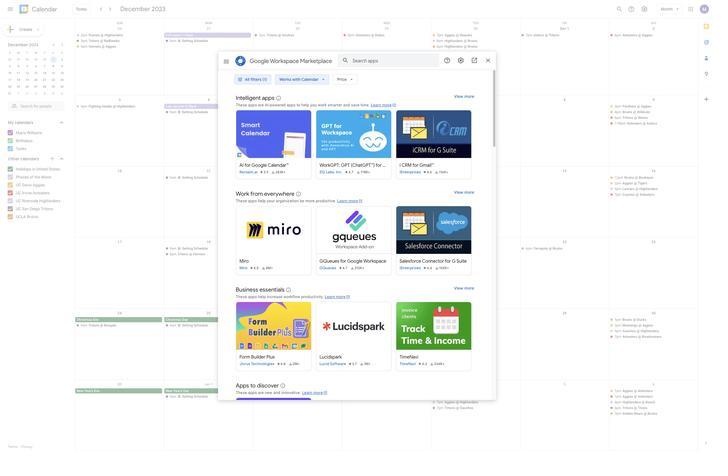 Task type: locate. For each thing, give the bounding box(es) containing it.
2pm mustangs @ aggies
[[615, 324, 654, 328]]

0 horizontal spatial golden
[[371, 247, 382, 251]]

1 vertical spatial 3
[[35, 92, 37, 95]]

3 setting schedule from the top
[[182, 176, 208, 180]]

1 horizontal spatial 4
[[44, 92, 45, 95]]

2pm down '12pm'
[[615, 181, 622, 185]]

6 down november 29 'element'
[[35, 65, 37, 68]]

1 horizontal spatial full
[[255, 318, 260, 322]]

9 for december 2023
[[61, 65, 63, 68]]

24 inside december 2023 "grid"
[[8, 85, 11, 88]]

5 for jan 1
[[564, 383, 566, 387]]

1 vertical spatial 27
[[17, 58, 20, 61]]

december 2023 up sun
[[120, 5, 166, 13]]

28
[[296, 27, 300, 31], [26, 58, 29, 61], [43, 85, 46, 88]]

uc irvine anteaters
[[16, 191, 50, 195]]

cell containing 9am
[[164, 246, 253, 264]]

4 uc from the top
[[16, 207, 21, 211]]

26 down sun
[[118, 27, 122, 31]]

new moon 3:32pm button
[[253, 175, 340, 180]]

my calendars list
[[1, 128, 70, 153]]

2pm aggies @ tigers
[[615, 181, 648, 185]]

2 horizontal spatial 4
[[208, 98, 210, 102]]

3 for december 2023
[[9, 65, 11, 68]]

tritons
[[267, 33, 277, 37], [549, 33, 560, 37], [89, 39, 99, 43], [281, 105, 292, 108], [623, 116, 634, 120], [41, 207, 53, 211], [356, 247, 367, 251], [178, 253, 188, 257], [89, 324, 99, 328], [469, 335, 480, 339], [445, 407, 456, 411], [623, 407, 634, 411]]

31 inside december 2023 "grid"
[[8, 92, 11, 95]]

0 vertical spatial aztecs
[[534, 33, 544, 37]]

4pm for 4pm anteaters @ dukes
[[348, 33, 355, 37]]

13 element
[[33, 70, 39, 77]]

bruins down the 7pm aggies @ beavers
[[468, 45, 478, 49]]

2 horizontal spatial 5
[[564, 383, 566, 387]]

9
[[61, 65, 63, 68], [653, 98, 655, 102]]

28 right november 27 element
[[26, 58, 29, 61]]

uc left irvine
[[16, 191, 21, 195]]

full inside button
[[255, 318, 260, 322]]

1 year's from the left
[[84, 390, 93, 394]]

4 down november 27 element
[[18, 65, 19, 68]]

other calendars list
[[1, 165, 70, 222]]

5pm vandals @ highlanders
[[437, 247, 480, 251]]

10 inside row group
[[8, 72, 11, 75]]

1 horizontal spatial year's
[[173, 390, 182, 394]]

0 vertical spatial 25
[[17, 85, 20, 88]]

christmas for christmas eve
[[77, 318, 92, 322]]

6pm bobcats @ aggies
[[437, 253, 473, 257]]

7pm highlanders @ anteaters down 6pm gauchos @ aggies
[[437, 324, 483, 328]]

tigers
[[267, 105, 276, 108], [638, 181, 648, 185]]

new year's eve button
[[75, 389, 162, 394]]

0 vertical spatial moon
[[172, 33, 181, 37]]

t up november 28 element
[[26, 51, 28, 54]]

1 cell
[[49, 56, 58, 63]]

4:33pm
[[271, 318, 282, 322]]

@
[[101, 33, 104, 37], [278, 33, 281, 37], [372, 33, 375, 37], [456, 33, 459, 37], [545, 33, 548, 37], [639, 33, 642, 37], [100, 39, 103, 43], [464, 39, 467, 43], [102, 45, 105, 49], [464, 45, 467, 49], [113, 105, 116, 108], [277, 105, 280, 108], [367, 105, 370, 108], [638, 105, 641, 108], [375, 110, 378, 114], [634, 110, 637, 114], [635, 116, 638, 120], [643, 122, 646, 126], [636, 176, 639, 180], [634, 181, 637, 185], [636, 187, 639, 191], [636, 193, 639, 197], [367, 247, 370, 251], [458, 247, 461, 251], [549, 247, 552, 251], [189, 253, 192, 257], [372, 253, 375, 257], [458, 253, 461, 257], [459, 318, 462, 322], [634, 318, 637, 322], [100, 324, 103, 328], [464, 324, 467, 328], [639, 324, 642, 328], [464, 330, 467, 334], [637, 330, 640, 334], [465, 335, 468, 339], [639, 335, 642, 339], [455, 341, 459, 345], [634, 390, 637, 394], [634, 395, 637, 399], [456, 401, 459, 405], [642, 401, 645, 405], [456, 407, 459, 411], [635, 407, 638, 411], [644, 412, 647, 416]]

1 vertical spatial 5
[[53, 92, 54, 95]]

6pm aggies @ wolf pack
[[348, 105, 387, 108]]

1 right "dec"
[[568, 27, 570, 31]]

0 vertical spatial bears
[[383, 247, 392, 251]]

2 vertical spatial 5
[[564, 383, 566, 387]]

year's for eve
[[84, 390, 93, 394]]

1 vertical spatial 16
[[652, 169, 656, 173]]

3 down "27" element
[[35, 92, 37, 95]]

0 vertical spatial gauchos
[[445, 318, 458, 322]]

december
[[120, 5, 150, 13], [8, 42, 28, 47]]

1 uc from the top
[[16, 183, 21, 188]]

28 down 21 element
[[43, 85, 46, 88]]

27 down 20 element at the top left of the page
[[34, 85, 38, 88]]

0 horizontal spatial 27
[[17, 58, 20, 61]]

23 element
[[59, 77, 66, 84]]

27 for "27" element
[[34, 85, 38, 88]]

2 schedule from the top
[[194, 110, 208, 114]]

0 horizontal spatial 10
[[8, 72, 11, 75]]

bruins down panthers
[[623, 110, 633, 114]]

setting schedule
[[182, 39, 208, 43], [182, 110, 208, 114], [182, 176, 208, 180], [182, 247, 208, 251], [182, 324, 208, 328], [182, 395, 208, 399]]

0 horizontal spatial full
[[166, 33, 171, 37]]

1 1pm from the top
[[615, 318, 622, 322]]

12 element
[[24, 70, 31, 77]]

calendars for other calendars
[[20, 157, 39, 162]]

calendars
[[15, 120, 33, 125], [20, 157, 39, 162]]

5 inside january 5 element
[[53, 92, 54, 95]]

lancers
[[623, 187, 635, 191]]

beavers for 7pm aggies @ beavers
[[460, 33, 472, 37]]

uc left riverside
[[16, 199, 21, 203]]

terms link
[[8, 446, 18, 450]]

None search field
[[0, 99, 70, 111]]

s
[[9, 51, 11, 54], [61, 51, 63, 54]]

0 vertical spatial 11
[[17, 72, 20, 75]]

hawks
[[102, 105, 112, 108]]

5 setting from the top
[[182, 324, 193, 328]]

1 horizontal spatial tigers
[[638, 181, 648, 185]]

1 vertical spatial 17
[[118, 241, 122, 244]]

december up m at the left of page
[[8, 42, 28, 47]]

1 vertical spatial 2023
[[29, 42, 38, 47]]

1 schedule from the top
[[194, 39, 208, 43]]

10 element
[[6, 70, 13, 77]]

1 horizontal spatial 8
[[564, 98, 566, 102]]

4 schedule from the top
[[194, 247, 208, 251]]

1 horizontal spatial 28
[[43, 85, 46, 88]]

january 5 element
[[50, 90, 57, 97]]

1 vertical spatial aztecs
[[647, 122, 658, 126]]

new inside 'button'
[[77, 390, 84, 394]]

t
[[26, 51, 28, 54], [44, 51, 46, 54]]

7pm highlanders @ anteaters
[[437, 324, 483, 328], [437, 330, 483, 334]]

2 vertical spatial 28
[[43, 85, 46, 88]]

5pm gauchos @ highlanders
[[615, 330, 660, 334]]

1 horizontal spatial gauchos
[[460, 407, 474, 411]]

30 right november 29 'element'
[[43, 58, 46, 61]]

christmas for christmas day
[[166, 318, 181, 322]]

new inside button
[[255, 176, 262, 180]]

1pm
[[615, 318, 622, 322], [615, 390, 622, 394], [615, 395, 622, 399]]

holidays in united states
[[16, 167, 60, 172]]

1 vertical spatial eve
[[94, 390, 100, 394]]

2 horizontal spatial new
[[255, 176, 262, 180]]

26 down the "19" element at the top of page
[[26, 85, 29, 88]]

0 vertical spatial 8pm
[[437, 39, 444, 43]]

29 element
[[50, 84, 57, 90]]

grid
[[75, 18, 699, 452]]

my calendars button
[[1, 118, 70, 127]]

other
[[8, 157, 19, 162]]

setting for 25
[[182, 324, 193, 328]]

moon
[[172, 33, 181, 37], [262, 176, 271, 180], [261, 318, 270, 322]]

roadrunners down 5pm gauchos @ highlanders
[[643, 335, 662, 339]]

6pm for 6pm terrapins @ bruins
[[526, 247, 533, 251]]

5pm for 5pm vandals @ highlanders
[[437, 247, 444, 251]]

23
[[60, 78, 64, 82], [652, 241, 656, 244]]

0 horizontal spatial s
[[9, 51, 11, 54]]

6 setting from the top
[[182, 395, 193, 399]]

3pm
[[81, 39, 88, 43]]

0 vertical spatial 24
[[8, 85, 11, 88]]

0 vertical spatial 1pm
[[615, 318, 622, 322]]

1 setting from the top
[[182, 39, 193, 43]]

2pm for 2pm panthers @ aggies
[[615, 105, 622, 108]]

s right 'f'
[[61, 51, 63, 54]]

6 setting schedule from the top
[[182, 395, 208, 399]]

november 27 element
[[15, 56, 22, 63]]

1 vertical spatial 22
[[563, 241, 567, 244]]

2 down sat
[[653, 27, 655, 31]]

4 down 28 element
[[44, 92, 45, 95]]

9 for sun
[[653, 98, 655, 102]]

1 inside "january 1" element
[[18, 92, 19, 95]]

2pm tritons @ golden bears
[[348, 247, 392, 251]]

2 horizontal spatial gauchos
[[623, 330, 636, 334]]

4pm anteaters @ dukes
[[348, 33, 385, 37]]

1 t from the left
[[26, 51, 28, 54]]

uc left the san
[[16, 207, 21, 211]]

0 horizontal spatial roadrunners
[[445, 335, 464, 339]]

8pm highlanders @ bruins
[[437, 39, 478, 43], [437, 45, 478, 49]]

22 inside december 2023 "grid"
[[52, 78, 55, 82]]

2 setting schedule from the top
[[182, 110, 208, 114]]

6 schedule from the top
[[194, 395, 208, 399]]

wildcats
[[637, 110, 651, 114]]

31 element
[[6, 90, 13, 97]]

0 horizontal spatial 5
[[26, 65, 28, 68]]

1 christmas from the left
[[77, 318, 92, 322]]

2 uc from the top
[[16, 191, 21, 195]]

16 element
[[59, 70, 66, 77]]

2 vertical spatial 27
[[34, 85, 38, 88]]

1 horizontal spatial 18
[[207, 241, 211, 244]]

4pm for 4pm bruins @ wildcats
[[615, 110, 622, 114]]

6 down 30 element on the left of page
[[61, 92, 63, 95]]

1
[[568, 27, 570, 31], [53, 58, 54, 61], [18, 92, 19, 95], [211, 383, 213, 387]]

2pm up 3pm
[[81, 33, 88, 37]]

0 horizontal spatial t
[[26, 51, 28, 54]]

mustangs
[[623, 324, 638, 328]]

gauchos down 7pm aggies @ highlanders
[[460, 407, 474, 411]]

2pm up the 6pm anteaters @ lobos
[[348, 247, 355, 251]]

calendars up in
[[20, 157, 39, 162]]

0 horizontal spatial 25
[[17, 85, 20, 88]]

24 down 17 element
[[8, 85, 11, 88]]

1 horizontal spatial 9
[[653, 98, 655, 102]]

1pm for 1pm aggies @ anteaters
[[615, 390, 622, 394]]

6pm anteaters @ aggies
[[615, 33, 653, 37]]

0 vertical spatial golden
[[371, 247, 382, 251]]

7
[[44, 65, 45, 68], [475, 98, 477, 102]]

1 s from the left
[[9, 51, 11, 54]]

7:30pm anteaters @ aztecs
[[615, 122, 658, 126]]

21
[[43, 78, 46, 82]]

0 horizontal spatial december 2023
[[8, 42, 38, 47]]

5 schedule from the top
[[194, 324, 208, 328]]

s up november 26 element
[[9, 51, 11, 54]]

2 setting from the top
[[182, 110, 193, 114]]

4
[[18, 65, 19, 68], [44, 92, 45, 95], [208, 98, 210, 102]]

1pm up 6pm tritons @ titans
[[615, 395, 622, 399]]

16 up buckeyes
[[652, 169, 656, 173]]

flames
[[89, 33, 100, 37]]

0 horizontal spatial 4
[[18, 65, 19, 68]]

28 element
[[41, 84, 48, 90]]

27 down m at the left of page
[[17, 58, 20, 61]]

7pm highlanders @ cougars
[[348, 110, 392, 114]]

golden up lobos in the right of the page
[[371, 247, 382, 251]]

t up november 30 element
[[44, 51, 46, 54]]

5pm down 3pm
[[81, 45, 88, 49]]

2 vertical spatial 2
[[26, 92, 28, 95]]

0 vertical spatial 3
[[9, 65, 11, 68]]

2 horizontal spatial 3
[[119, 98, 121, 102]]

6pm for 6pm anteaters @ aggies
[[615, 33, 622, 37]]

schedule for 25
[[194, 324, 208, 328]]

christmas eve button
[[75, 318, 162, 323]]

november 26 element
[[6, 56, 13, 63]]

5pm for 5pm lancers @ highlanders
[[615, 187, 622, 191]]

1 inside 1 cell
[[53, 58, 54, 61]]

1 vertical spatial beavers
[[459, 341, 472, 345]]

1 horizontal spatial 27
[[34, 85, 38, 88]]

moon for 1:16am
[[172, 33, 181, 37]]

1 horizontal spatial 24
[[118, 312, 122, 316]]

1 horizontal spatial roadrunners
[[643, 335, 662, 339]]

3 down november 26 element
[[9, 65, 11, 68]]

4 up last quarter 9:49pm button
[[208, 98, 210, 102]]

6pm for 6pm aggies @ wolf pack
[[348, 105, 355, 108]]

2 vertical spatial 1pm
[[615, 395, 622, 399]]

1 down 'f'
[[53, 58, 54, 61]]

highlanders inside the other calendars list
[[39, 199, 60, 203]]

5 setting schedule from the top
[[182, 324, 208, 328]]

moon left 4:33pm at left
[[261, 318, 270, 322]]

row
[[75, 18, 699, 25], [75, 24, 699, 95], [5, 49, 66, 56], [5, 56, 66, 63], [5, 63, 66, 70], [5, 70, 66, 77], [5, 77, 66, 84], [5, 84, 66, 90], [5, 90, 66, 97], [75, 95, 699, 167], [75, 167, 699, 238], [75, 238, 699, 309], [75, 309, 699, 381], [75, 381, 699, 452]]

7 inside december 2023 "grid"
[[44, 65, 45, 68]]

full inside button
[[166, 33, 171, 37]]

setting for 4
[[182, 110, 193, 114]]

1 vertical spatial 28
[[26, 58, 29, 61]]

calendars inside my calendars 'dropdown button'
[[15, 120, 33, 125]]

1 vertical spatial full
[[255, 318, 260, 322]]

redhawks
[[104, 39, 120, 43]]

f
[[53, 51, 54, 54]]

moon inside "new moon 3:32pm" button
[[262, 176, 271, 180]]

fri
[[563, 21, 567, 25]]

year's inside new year's day button
[[173, 390, 182, 394]]

0 horizontal spatial new
[[77, 390, 84, 394]]

20 element
[[33, 77, 39, 84]]

calendars up "maria"
[[15, 120, 33, 125]]

31 up the new year's eve 'button'
[[118, 383, 122, 387]]

row group
[[5, 56, 66, 97]]

6pm for 6pm tigers @ tritons
[[259, 105, 266, 108]]

cell containing christmas day
[[164, 318, 253, 346]]

7pm golden bears @ bruins
[[615, 412, 658, 416]]

1:16am
[[182, 33, 193, 37]]

row containing sun
[[75, 18, 699, 25]]

setting schedule for 25
[[182, 324, 208, 328]]

1 down the 25 element
[[18, 92, 19, 95]]

bears down titans
[[635, 412, 643, 416]]

0 vertical spatial hornets
[[89, 45, 101, 49]]

6pm for 6pm bobcats @ aggies
[[437, 253, 444, 257]]

5
[[26, 65, 28, 68], [53, 92, 54, 95], [564, 383, 566, 387]]

highlanders
[[105, 33, 123, 37], [445, 39, 463, 43], [445, 45, 463, 49], [117, 105, 135, 108], [356, 110, 374, 114], [640, 187, 658, 191], [39, 199, 60, 203], [462, 247, 480, 251], [445, 324, 463, 328], [445, 330, 463, 334], [641, 330, 660, 334], [460, 401, 479, 405], [623, 401, 641, 405]]

30 element
[[59, 84, 66, 90]]

5pm down '2pm mustangs @ aggies'
[[615, 330, 622, 334]]

3 up "4pm fighting hawks @ highlanders"
[[119, 98, 121, 102]]

december 2023 up m at the left of page
[[8, 42, 38, 47]]

17 element
[[6, 77, 13, 84]]

1 horizontal spatial 15
[[563, 169, 567, 173]]

2 down 26 element
[[26, 92, 28, 95]]

0 horizontal spatial aztecs
[[534, 33, 544, 37]]

cell
[[75, 33, 164, 50], [164, 33, 253, 50], [432, 33, 521, 50], [164, 104, 253, 127], [342, 104, 432, 127], [432, 104, 521, 127], [521, 104, 610, 127], [610, 104, 699, 127], [75, 175, 164, 198], [342, 175, 432, 198], [432, 175, 521, 198], [521, 175, 610, 198], [610, 175, 699, 198], [75, 246, 164, 264], [164, 246, 253, 264], [253, 246, 342, 264], [342, 246, 432, 264], [432, 246, 521, 264], [610, 246, 699, 264], [75, 318, 164, 346], [164, 318, 253, 346], [342, 318, 432, 346], [432, 318, 521, 346], [521, 318, 610, 346], [610, 318, 699, 346], [164, 389, 253, 417], [253, 389, 342, 417], [432, 389, 521, 417], [521, 389, 610, 417], [610, 389, 699, 417]]

1 setting schedule from the top
[[182, 39, 208, 43]]

1 horizontal spatial 25
[[207, 312, 211, 316]]

28 for november 28 element
[[26, 58, 29, 61]]

3 uc from the top
[[16, 199, 21, 203]]

2 right 1 cell
[[61, 58, 63, 61]]

new for new moon 3:32pm
[[255, 176, 262, 180]]

1 vertical spatial 7pm highlanders @ anteaters
[[437, 330, 483, 334]]

2 vertical spatial moon
[[261, 318, 270, 322]]

year's for day
[[173, 390, 182, 394]]

2pm left mustangs
[[615, 324, 622, 328]]

new inside button
[[166, 390, 173, 394]]

january 2 element
[[24, 90, 31, 97]]

full for full moon 4:33pm
[[255, 318, 260, 322]]

moon inside full moon 1:16am button
[[172, 33, 181, 37]]

1 horizontal spatial hornets
[[193, 253, 205, 257]]

2
[[653, 27, 655, 31], [61, 58, 63, 61], [26, 92, 28, 95]]

0 horizontal spatial 24
[[8, 85, 11, 88]]

24 up christmas eve 'button'
[[118, 312, 122, 316]]

terms
[[8, 446, 18, 450]]

2pm for 2pm flames @ highlanders
[[81, 33, 88, 37]]

0 horizontal spatial bears
[[383, 247, 392, 251]]

1 vertical spatial 8
[[564, 98, 566, 102]]

christmas inside 'button'
[[77, 318, 92, 322]]

2pm for 2pm mustangs @ aggies
[[615, 324, 622, 328]]

16 up 23 element
[[60, 72, 64, 75]]

calendars inside other calendars dropdown button
[[20, 157, 39, 162]]

13
[[34, 72, 38, 75]]

uc left davis at the top of page
[[16, 183, 21, 188]]

0 vertical spatial 4
[[18, 65, 19, 68]]

2 christmas from the left
[[166, 318, 181, 322]]

bruins down "uc san diego tritons"
[[27, 215, 38, 219]]

december up sun
[[120, 5, 150, 13]]

bears up lobos in the right of the page
[[383, 247, 392, 251]]

1 vertical spatial 1pm aggies @ anteaters
[[615, 395, 653, 399]]

christmas eve
[[77, 318, 99, 322]]

christmas inside button
[[166, 318, 181, 322]]

1 horizontal spatial 2023
[[152, 5, 166, 13]]

28 down tue
[[296, 27, 300, 31]]

3:32pm
[[272, 176, 284, 180]]

full left 1:16am on the left top
[[166, 33, 171, 37]]

30 down thu
[[474, 27, 478, 31]]

1pm aggies @ anteaters
[[615, 390, 653, 394], [615, 395, 653, 399]]

row containing s
[[5, 49, 66, 56]]

26
[[118, 27, 122, 31], [8, 58, 11, 61], [26, 85, 29, 88], [296, 312, 300, 316]]

jan 1
[[204, 383, 213, 387]]

6pm
[[615, 33, 622, 37], [259, 105, 266, 108], [348, 105, 355, 108], [615, 116, 622, 120], [526, 247, 533, 251], [170, 253, 177, 257], [348, 253, 355, 257], [437, 253, 444, 257], [437, 318, 444, 322], [615, 407, 622, 411]]

2 1pm from the top
[[615, 390, 622, 394]]

6pm for 6pm tritons @ waves
[[615, 116, 622, 120]]

30 up '2pm mustangs @ aggies'
[[652, 312, 656, 316]]

1 vertical spatial 2
[[61, 58, 63, 61]]

last quarter 9:49pm button
[[164, 104, 251, 109]]

9 inside december 2023 "grid"
[[61, 65, 63, 68]]

main drawer image
[[7, 6, 14, 13]]

ucla
[[16, 215, 26, 219]]

november 30 element
[[41, 56, 48, 63]]

7pm tritons @ huskies
[[259, 33, 295, 37]]

5pm left lancers
[[615, 187, 622, 191]]

0 vertical spatial full
[[166, 33, 171, 37]]

1 horizontal spatial 11
[[207, 169, 211, 173]]

1 vertical spatial 1pm
[[615, 390, 622, 394]]

row group containing 26
[[5, 56, 66, 97]]

tritons inside the other calendars list
[[41, 207, 53, 211]]

1 8pm from the top
[[437, 39, 444, 43]]

9:49pm
[[185, 105, 197, 108]]

1 horizontal spatial 31
[[118, 383, 122, 387]]

golden down 6pm tritons @ titans
[[623, 412, 634, 416]]

1 7pm highlanders @ anteaters from the top
[[437, 324, 483, 328]]

3 for sun
[[119, 98, 121, 102]]

1 vertical spatial gauchos
[[623, 330, 636, 334]]

lobos
[[375, 253, 385, 257]]

2pm left panthers
[[615, 105, 622, 108]]

4pm for 4pm fighting hawks @ highlanders
[[81, 105, 88, 108]]

8 inside december 2023 "grid"
[[53, 65, 54, 68]]

4 setting from the top
[[182, 247, 193, 251]]

my calendars
[[8, 120, 33, 125]]

31 down 24 element
[[8, 92, 11, 95]]

setting for 27
[[182, 39, 193, 43]]

gauchos for gauchos @ highlanders
[[623, 330, 636, 334]]

2 vertical spatial 3
[[119, 98, 121, 102]]

1 horizontal spatial bears
[[635, 412, 643, 416]]

21 element
[[41, 77, 48, 84]]

anteaters
[[356, 33, 371, 37], [623, 33, 638, 37], [628, 122, 642, 126], [33, 191, 50, 195], [640, 193, 655, 197], [356, 253, 371, 257], [468, 324, 483, 328], [468, 330, 483, 334], [623, 335, 638, 339], [638, 390, 653, 394], [638, 395, 653, 399]]

full left 4:33pm at left
[[255, 318, 260, 322]]

3pm tritons @ redhawks
[[81, 39, 120, 43]]

tab list
[[699, 18, 715, 436]]

0 vertical spatial 31
[[8, 92, 11, 95]]

0 horizontal spatial 23
[[60, 78, 64, 82]]

gauchos down mustangs
[[623, 330, 636, 334]]

0 horizontal spatial year's
[[84, 390, 93, 394]]

roadrunners
[[445, 335, 464, 339], [643, 335, 662, 339]]

11 element
[[15, 70, 22, 77]]

1 vertical spatial 8pm
[[437, 45, 444, 49]]

0 horizontal spatial christmas
[[77, 318, 92, 322]]

1pm up '2pm mustangs @ aggies'
[[615, 318, 622, 322]]

moon left 1:16am on the left top
[[172, 33, 181, 37]]

maria
[[16, 131, 26, 135]]

2 vertical spatial 4
[[208, 98, 210, 102]]

ucla bruins
[[16, 215, 38, 219]]

2023
[[152, 5, 166, 13], [29, 42, 38, 47]]

0 vertical spatial 7pm highlanders @ anteaters
[[437, 324, 483, 328]]

roadrunners up the 7pm bruins @ beavers
[[445, 335, 464, 339]]

7:30pm
[[615, 122, 626, 126]]

1 horizontal spatial 10
[[118, 169, 122, 173]]

25 down the 18 element
[[17, 85, 20, 88]]

30 down 23 element
[[60, 85, 64, 88]]

0 horizontal spatial 15
[[52, 72, 55, 75]]

1 roadrunners from the left
[[445, 335, 464, 339]]

calendars for my calendars
[[15, 120, 33, 125]]

5pm left 'vandals'
[[437, 247, 444, 251]]

moon left 3:32pm
[[262, 176, 271, 180]]

beavers
[[460, 33, 472, 37], [459, 341, 472, 345]]

27 down mon
[[207, 27, 211, 31]]

25 up christmas day button
[[207, 312, 211, 316]]

9am tritons @ bengals
[[81, 324, 116, 328]]

1 vertical spatial moon
[[262, 176, 271, 180]]

2 year's from the left
[[173, 390, 182, 394]]

3 schedule from the top
[[194, 176, 208, 180]]

1pm up 4pm highlanders @ beach
[[615, 390, 622, 394]]

states
[[49, 167, 60, 172]]

1 vertical spatial 25
[[207, 312, 211, 316]]

24
[[8, 85, 11, 88], [118, 312, 122, 316]]

7pm
[[259, 33, 266, 37], [437, 33, 444, 37], [526, 33, 533, 37], [348, 110, 355, 114], [615, 193, 622, 197], [437, 324, 444, 328], [437, 330, 444, 334], [437, 335, 444, 339], [615, 335, 622, 339], [437, 341, 444, 345], [437, 401, 444, 405], [437, 407, 444, 411], [615, 412, 622, 416]]

moon inside full moon 4:33pm button
[[261, 318, 270, 322]]

0 horizontal spatial 7
[[44, 65, 45, 68]]

moon for 3:32pm
[[262, 176, 271, 180]]

year's inside the new year's eve 'button'
[[84, 390, 93, 394]]

1 vertical spatial 10
[[118, 169, 122, 173]]

new
[[255, 176, 262, 180], [77, 390, 84, 394], [166, 390, 173, 394]]

golden
[[371, 247, 382, 251], [623, 412, 634, 416]]

7pm highlanders @ anteaters up 7pm roadrunners @ tritons
[[437, 330, 483, 334]]

gauchos up 7pm roadrunners @ tritons
[[445, 318, 458, 322]]

2 t from the left
[[44, 51, 46, 54]]

6pm for 6pm tritons @ titans
[[615, 407, 622, 411]]

moon for 4:33pm
[[261, 318, 270, 322]]



Task type: describe. For each thing, give the bounding box(es) containing it.
3 setting from the top
[[182, 176, 193, 180]]

6pm tritons @ hornets
[[170, 253, 205, 257]]

1 vertical spatial 11
[[207, 169, 211, 173]]

january 6 element
[[59, 90, 66, 97]]

17 inside december 2023 "grid"
[[8, 78, 11, 82]]

0 horizontal spatial hornets
[[89, 45, 101, 49]]

november 29 element
[[33, 56, 39, 63]]

full moon 4:33pm
[[255, 318, 282, 322]]

november 28 element
[[24, 56, 31, 63]]

12
[[26, 72, 29, 75]]

m
[[17, 51, 20, 54]]

2 8pm from the top
[[437, 45, 444, 49]]

vandals
[[445, 247, 457, 251]]

coyotes
[[623, 193, 635, 197]]

anteaters inside the other calendars list
[[33, 191, 50, 195]]

6pm for 6pm anteaters @ lobos
[[348, 253, 355, 257]]

bobcats
[[445, 253, 457, 257]]

tasks
[[16, 147, 26, 151]]

7pm roadrunners @ tritons
[[437, 335, 480, 339]]

18 element
[[15, 77, 22, 84]]

6pm anteaters @ lobos
[[348, 253, 385, 257]]

0 horizontal spatial december
[[8, 42, 28, 47]]

cell containing christmas eve
[[75, 318, 164, 346]]

27 element
[[33, 84, 39, 90]]

29 inside 'element'
[[34, 58, 38, 61]]

phases
[[16, 175, 29, 180]]

7 for sun
[[475, 98, 477, 102]]

hornets inside cell
[[193, 253, 205, 257]]

1 vertical spatial tigers
[[638, 181, 648, 185]]

1 horizontal spatial 22
[[563, 241, 567, 244]]

schedule for 27
[[194, 39, 208, 43]]

2 s from the left
[[61, 51, 63, 54]]

1pm bruins @ ducks
[[615, 318, 647, 322]]

1 horizontal spatial golden
[[623, 412, 634, 416]]

cell containing full moon 1:16am
[[164, 33, 253, 50]]

1 vertical spatial day
[[183, 390, 189, 394]]

12pm bruins @ buckeyes
[[615, 176, 654, 180]]

0 vertical spatial eve
[[93, 318, 99, 322]]

31 for jan 1
[[118, 383, 122, 387]]

8 for sun
[[564, 98, 566, 102]]

buckeyes
[[639, 176, 654, 180]]

2pm panthers @ aggies
[[615, 105, 652, 108]]

full moon 1:16am
[[166, 33, 193, 37]]

maria williams
[[16, 131, 42, 135]]

full for full moon 1:16am
[[166, 33, 171, 37]]

5pm for 5pm hornets @ aggies
[[81, 45, 88, 49]]

23 inside "grid"
[[60, 78, 64, 82]]

beavers for 7pm bruins @ beavers
[[459, 341, 472, 345]]

0 horizontal spatial tigers
[[267, 105, 276, 108]]

6pm for 6pm gauchos @ aggies
[[437, 318, 444, 322]]

privacy link
[[21, 446, 32, 450]]

bruins up "2pm aggies @ tigers" on the right top of the page
[[625, 176, 635, 180]]

6 up beach
[[653, 383, 655, 387]]

quarter
[[173, 105, 184, 108]]

15 inside december 2023 "grid"
[[52, 72, 55, 75]]

1 vertical spatial 4
[[44, 92, 45, 95]]

ducks
[[637, 318, 647, 322]]

privacy
[[21, 446, 32, 450]]

2 horizontal spatial 2
[[653, 27, 655, 31]]

calendar heading
[[31, 5, 57, 13]]

new moon 3:32pm
[[255, 176, 284, 180]]

1 vertical spatial 23
[[652, 241, 656, 244]]

4 setting schedule from the top
[[182, 247, 208, 251]]

bruins inside the other calendars list
[[27, 215, 38, 219]]

15 element
[[50, 70, 57, 77]]

3 1pm from the top
[[615, 395, 622, 399]]

riverside
[[22, 199, 38, 203]]

26 element
[[24, 84, 31, 90]]

1 horizontal spatial aztecs
[[647, 122, 658, 126]]

bruins up mustangs
[[623, 318, 633, 322]]

cell containing 12pm
[[610, 175, 699, 198]]

25 inside the 25 element
[[17, 85, 20, 88]]

jan
[[204, 383, 210, 387]]

terms – privacy
[[8, 446, 32, 450]]

2 1pm aggies @ anteaters from the top
[[615, 395, 653, 399]]

1 horizontal spatial 16
[[652, 169, 656, 173]]

1 vertical spatial bears
[[635, 412, 643, 416]]

1 horizontal spatial 3
[[35, 92, 37, 95]]

bengals
[[104, 324, 116, 328]]

25 element
[[15, 84, 22, 90]]

schedule for 4
[[194, 110, 208, 114]]

1 right the jan
[[211, 383, 213, 387]]

calendar
[[32, 5, 57, 13]]

wed
[[384, 21, 390, 25]]

cell containing last quarter 9:49pm
[[164, 104, 253, 127]]

birthdays
[[16, 139, 33, 143]]

sun
[[117, 21, 123, 25]]

8 for december 2023
[[53, 65, 54, 68]]

4 for december 2023
[[18, 65, 19, 68]]

grid containing 26
[[75, 18, 699, 452]]

thu
[[473, 21, 479, 25]]

cell containing 5pm
[[432, 246, 521, 264]]

4pm highlanders @ beach
[[615, 401, 656, 405]]

6 up 'pack'
[[386, 98, 388, 102]]

pack
[[379, 105, 387, 108]]

26 left november 27 element
[[8, 58, 11, 61]]

26 up full moon 4:33pm button
[[296, 312, 300, 316]]

0 vertical spatial 2023
[[152, 5, 166, 13]]

0 vertical spatial december 2023
[[120, 5, 166, 13]]

schedule for jan 1
[[194, 395, 208, 399]]

the
[[35, 175, 40, 180]]

5pm hornets @ aggies
[[81, 45, 116, 49]]

0 vertical spatial 5
[[26, 65, 28, 68]]

san
[[22, 207, 29, 211]]

12pm
[[615, 176, 624, 180]]

uc for uc san diego tritons
[[16, 207, 21, 211]]

dec
[[561, 27, 567, 31]]

terrapins
[[534, 247, 548, 251]]

moon
[[41, 175, 51, 180]]

11 inside december 2023 "grid"
[[17, 72, 20, 75]]

2pm for 2pm aggies @ tigers
[[615, 181, 622, 185]]

christmas day
[[166, 318, 188, 322]]

dukes
[[375, 33, 385, 37]]

of
[[30, 175, 34, 180]]

7pm aztecs @ tritons
[[526, 33, 560, 37]]

new year's day
[[166, 390, 189, 394]]

new for new year's day
[[166, 390, 173, 394]]

gauchos for gauchos @ aggies
[[445, 318, 458, 322]]

22 element
[[50, 77, 57, 84]]

december 2023 grid
[[5, 49, 66, 97]]

bruins right terrapins
[[553, 247, 563, 251]]

waves
[[638, 116, 648, 120]]

2 roadrunners from the left
[[643, 335, 662, 339]]

calendar element
[[18, 3, 57, 16]]

uc for uc riverside highlanders
[[16, 199, 21, 203]]

7pm aggies @ highlanders
[[437, 401, 479, 405]]

1 vertical spatial december 2023
[[8, 42, 38, 47]]

1pm for 2pm mustangs @ aggies
[[615, 318, 622, 322]]

24 element
[[6, 84, 13, 90]]

last quarter 9:49pm
[[166, 105, 197, 108]]

5 for 1
[[53, 92, 54, 95]]

fighting
[[89, 105, 101, 108]]

bruins down 7pm roadrunners @ tritons
[[445, 341, 455, 345]]

uc for uc irvine anteaters
[[16, 191, 21, 195]]

2 8pm highlanders @ bruins from the top
[[437, 45, 478, 49]]

2 7pm highlanders @ anteaters from the top
[[437, 330, 483, 334]]

holidays
[[16, 167, 31, 172]]

4pm fighting hawks @ highlanders
[[81, 105, 135, 108]]

in
[[32, 167, 35, 172]]

7 for december 2023
[[44, 65, 45, 68]]

14 element
[[41, 70, 48, 77]]

cell containing new year's day
[[164, 389, 253, 417]]

dec 1
[[561, 27, 570, 31]]

new for new year's eve
[[77, 390, 84, 394]]

–
[[18, 446, 21, 450]]

1 8pm highlanders @ bruins from the top
[[437, 39, 478, 43]]

6pm tritons @ titans
[[615, 407, 648, 411]]

1 vertical spatial 18
[[207, 241, 211, 244]]

14
[[43, 72, 46, 75]]

january 1 element
[[15, 90, 22, 97]]

wolf
[[371, 105, 378, 108]]

panthers
[[623, 105, 637, 108]]

18 inside december 2023 "grid"
[[17, 78, 20, 82]]

28 for 28 element
[[43, 85, 46, 88]]

6pm terrapins @ bruins
[[526, 247, 563, 251]]

1 1pm aggies @ anteaters from the top
[[615, 390, 653, 394]]

bruins down thu
[[468, 39, 478, 43]]

setting schedule for 4
[[182, 110, 208, 114]]

2 inside january 2 'element'
[[26, 92, 28, 95]]

10 inside grid
[[118, 169, 122, 173]]

27 for november 27 element
[[17, 58, 20, 61]]

tue
[[295, 21, 301, 25]]

setting for jan 1
[[182, 395, 193, 399]]

williams
[[27, 131, 42, 135]]

cougars
[[379, 110, 392, 114]]

5pm for 5pm gauchos @ highlanders
[[615, 330, 622, 334]]

setting schedule for 27
[[182, 39, 208, 43]]

31 for 1
[[8, 92, 11, 95]]

28 inside grid
[[296, 27, 300, 31]]

uc for uc davis aggies
[[16, 183, 21, 188]]

0 horizontal spatial 2023
[[29, 42, 38, 47]]

mon
[[205, 21, 212, 25]]

january 3 element
[[33, 90, 39, 97]]

20
[[34, 78, 38, 82]]

new year's eve
[[77, 390, 100, 394]]

6pm tritons @ waves
[[615, 116, 648, 120]]

1 vertical spatial 15
[[563, 169, 567, 173]]

january 4 element
[[41, 90, 48, 97]]

titans
[[638, 407, 648, 411]]

4pm for 4pm highlanders @ beach
[[615, 401, 622, 405]]

19 element
[[24, 77, 31, 84]]

davis
[[22, 183, 32, 188]]

1 horizontal spatial 17
[[118, 241, 122, 244]]

2 vertical spatial gauchos
[[460, 407, 474, 411]]

7pm coyotes @ anteaters
[[615, 193, 655, 197]]

full moon 1:16am button
[[164, 33, 251, 38]]

4 for sun
[[208, 98, 210, 102]]

uc san diego tritons
[[16, 207, 53, 211]]

6pm for 6pm tritons @ hornets
[[170, 253, 177, 257]]

today
[[76, 7, 87, 12]]

7pm aggies @ beavers
[[437, 33, 472, 37]]

0 vertical spatial day
[[182, 318, 188, 322]]

2pm for 2pm tritons @ golden bears
[[348, 247, 355, 251]]

setting schedule for jan 1
[[182, 395, 208, 399]]

7pm bruins @ beavers
[[437, 341, 472, 345]]

1 horizontal spatial december
[[120, 5, 150, 13]]

bruins down beach
[[648, 412, 658, 416]]

7pm tritons @ gauchos
[[437, 407, 474, 411]]

0 vertical spatial 27
[[207, 27, 211, 31]]

16 inside december 2023 "grid"
[[60, 72, 64, 75]]

6pm gauchos @ aggies
[[437, 318, 474, 322]]

aggies inside the other calendars list
[[33, 183, 45, 188]]



Task type: vqa. For each thing, say whether or not it's contained in the screenshot.
appointments inside the Start and end dates Limit the date range for all appointments
no



